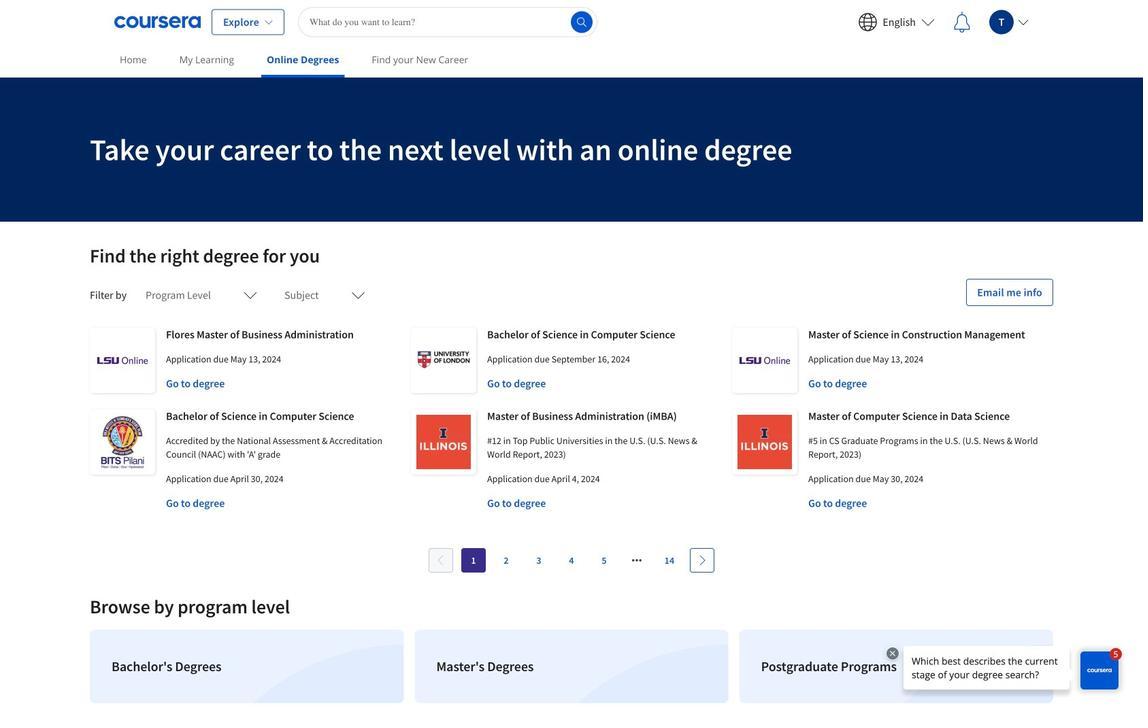 Task type: locate. For each thing, give the bounding box(es) containing it.
None search field
[[298, 7, 598, 37]]

1 horizontal spatial university of illinois at urbana-champaign image
[[732, 410, 798, 475]]

university of london image
[[411, 328, 476, 393]]

louisiana state university image
[[90, 328, 155, 393], [732, 328, 798, 393]]

university of illinois at urbana-champaign image
[[411, 410, 476, 475], [732, 410, 798, 475]]

What do you want to learn? text field
[[298, 7, 598, 37]]

1 horizontal spatial louisiana state university image
[[732, 328, 798, 393]]

1 louisiana state university image from the left
[[90, 328, 155, 393]]

0 horizontal spatial louisiana state university image
[[90, 328, 155, 393]]

coursera image
[[114, 11, 201, 33]]

0 horizontal spatial university of illinois at urbana-champaign image
[[411, 410, 476, 475]]

go to next page image
[[697, 555, 708, 566]]

list
[[84, 625, 1059, 709]]

2 louisiana state university image from the left
[[732, 328, 798, 393]]



Task type: vqa. For each thing, say whether or not it's contained in the screenshot.
'Information about difficulty level pre-requisites.' icon
no



Task type: describe. For each thing, give the bounding box(es) containing it.
birla institute of technology & science, pilani image
[[90, 410, 155, 475]]

1 university of illinois at urbana-champaign image from the left
[[411, 410, 476, 475]]

2 university of illinois at urbana-champaign image from the left
[[732, 410, 798, 475]]



